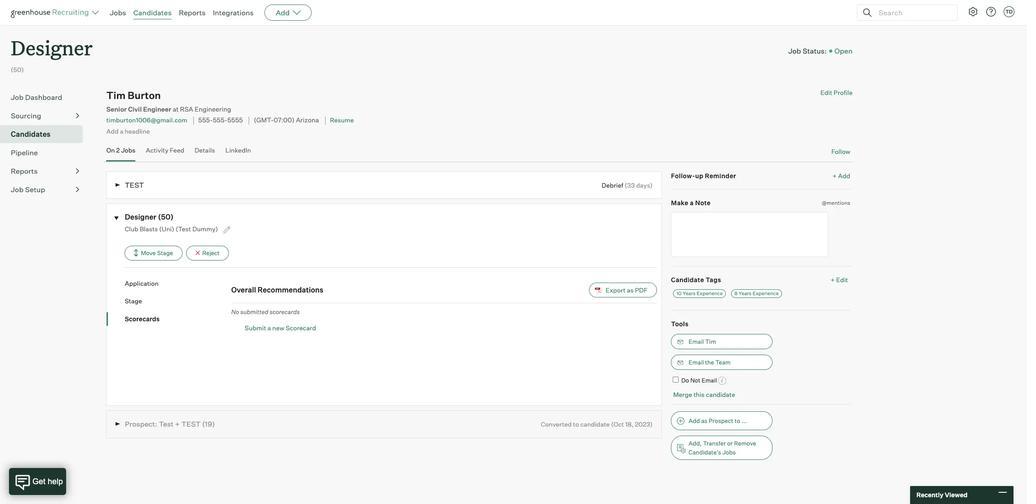 Task type: describe. For each thing, give the bounding box(es) containing it.
status:
[[803, 46, 827, 55]]

club blasts (uni) (test dummy)
[[125, 225, 220, 232]]

job setup link
[[11, 184, 79, 195]]

2 vertical spatial email
[[702, 377, 718, 384]]

as for export
[[627, 286, 634, 294]]

add a headline
[[106, 127, 150, 135]]

prospect
[[709, 417, 734, 424]]

2
[[116, 146, 120, 154]]

submit a new scorecard
[[245, 324, 316, 332]]

2 vertical spatial +
[[175, 419, 180, 428]]

email the team button
[[672, 354, 773, 370]]

td
[[1006, 9, 1014, 15]]

(test
[[176, 225, 191, 232]]

scorecard
[[286, 324, 316, 332]]

job setup
[[11, 185, 45, 194]]

add inside 'link'
[[839, 172, 851, 179]]

this
[[694, 391, 705, 398]]

integrations
[[213, 8, 254, 17]]

0 vertical spatial jobs
[[110, 8, 126, 17]]

debrief (33 days)
[[602, 181, 653, 189]]

2 555- from the left
[[213, 116, 228, 124]]

18,
[[626, 420, 634, 428]]

export as pdf link
[[589, 282, 658, 297]]

...
[[742, 417, 747, 424]]

rsa
[[180, 105, 193, 113]]

activity
[[146, 146, 169, 154]]

0 horizontal spatial (50)
[[11, 66, 24, 73]]

transfer
[[704, 440, 726, 447]]

job dashboard
[[11, 93, 62, 102]]

job for job status:
[[789, 46, 802, 55]]

candidate
[[672, 276, 705, 283]]

timburton1006@gmail.com link
[[106, 116, 187, 124]]

civil
[[128, 105, 142, 113]]

remove
[[735, 440, 757, 447]]

scorecards
[[125, 315, 160, 322]]

reject button
[[186, 246, 229, 260]]

pipeline
[[11, 148, 38, 157]]

+ add link
[[833, 171, 851, 180]]

linkedin link
[[226, 146, 251, 159]]

email the team
[[689, 358, 731, 366]]

on 2 jobs link
[[106, 146, 136, 159]]

add as prospect to ...
[[689, 417, 747, 424]]

engineer
[[143, 105, 171, 113]]

+ add
[[833, 172, 851, 179]]

2023)
[[635, 420, 653, 428]]

converted
[[541, 420, 572, 428]]

designer (50)
[[125, 212, 174, 221]]

designer for designer
[[11, 34, 93, 61]]

at
[[173, 105, 179, 113]]

stage link
[[125, 297, 231, 305]]

(gmt-07:00) arizona
[[254, 116, 319, 124]]

1 horizontal spatial candidates
[[133, 8, 172, 17]]

overall recommendations
[[231, 285, 324, 294]]

burton
[[128, 89, 161, 101]]

1 vertical spatial test
[[182, 419, 201, 428]]

+ for + edit
[[831, 276, 836, 283]]

designer for designer (50)
[[125, 212, 157, 221]]

up
[[696, 172, 704, 179]]

candidate for this
[[706, 391, 736, 398]]

club
[[125, 225, 138, 232]]

timburton1006@gmail.com
[[106, 116, 187, 124]]

candidates inside candidates link
[[11, 130, 51, 139]]

candidate's
[[689, 449, 722, 456]]

merge
[[674, 391, 693, 398]]

do not email
[[682, 377, 718, 384]]

profile
[[834, 89, 853, 96]]

configure image
[[968, 6, 979, 17]]

debrief
[[602, 181, 624, 189]]

td button
[[1003, 5, 1017, 19]]

converted to candidate (oct 18, 2023)
[[541, 420, 653, 428]]

details
[[195, 146, 215, 154]]

a for make
[[691, 199, 694, 207]]

senior
[[106, 105, 127, 113]]

(oct
[[612, 420, 625, 428]]

tim burton senior civil engineer at rsa engineering
[[106, 89, 231, 113]]

stage inside move stage button
[[157, 249, 173, 256]]

reminder
[[705, 172, 737, 179]]

experience for 8 years experience
[[753, 290, 779, 297]]

edit profile
[[821, 89, 853, 96]]

1 vertical spatial reports
[[11, 167, 38, 176]]

add as prospect to ... button
[[672, 411, 773, 430]]

application
[[125, 279, 159, 287]]

scorecards
[[270, 308, 300, 315]]

arizona
[[296, 116, 319, 124]]

a for submit
[[268, 324, 271, 332]]

tools
[[672, 320, 689, 328]]

10
[[677, 290, 682, 297]]

prospect: test + test (19)
[[125, 419, 215, 428]]

email for email tim
[[689, 338, 705, 345]]

tim inside email tim button
[[706, 338, 717, 345]]

job status:
[[789, 46, 827, 55]]

make
[[672, 199, 689, 207]]

engineering
[[195, 105, 231, 113]]

pdf
[[636, 286, 648, 294]]



Task type: vqa. For each thing, say whether or not it's contained in the screenshot.
2nd of
no



Task type: locate. For each thing, give the bounding box(es) containing it.
years right 10
[[683, 290, 696, 297]]

jobs inside "on 2 jobs" "link"
[[121, 146, 136, 154]]

candidates down sourcing
[[11, 130, 51, 139]]

1 horizontal spatial to
[[735, 417, 741, 424]]

a left note
[[691, 199, 694, 207]]

as left pdf
[[627, 286, 634, 294]]

job for job dashboard
[[11, 93, 24, 102]]

candidates link
[[133, 8, 172, 17], [11, 129, 79, 140]]

integrations link
[[213, 8, 254, 17]]

tim up the
[[706, 338, 717, 345]]

Search text field
[[877, 6, 950, 19]]

1 horizontal spatial designer
[[125, 212, 157, 221]]

add, transfer or remove candidate's jobs button
[[672, 436, 773, 460]]

0 vertical spatial edit
[[821, 89, 833, 96]]

1 horizontal spatial candidates link
[[133, 8, 172, 17]]

add for add as prospect to ...
[[689, 417, 701, 424]]

2 vertical spatial jobs
[[723, 449, 736, 456]]

reports down pipeline
[[11, 167, 38, 176]]

1 horizontal spatial test
[[182, 419, 201, 428]]

1 vertical spatial email
[[689, 358, 705, 366]]

stage right move in the left of the page
[[157, 249, 173, 256]]

0 horizontal spatial test
[[125, 180, 144, 189]]

do
[[682, 377, 690, 384]]

stage down application
[[125, 297, 142, 305]]

0 vertical spatial (50)
[[11, 66, 24, 73]]

as
[[627, 286, 634, 294], [702, 417, 708, 424]]

1 vertical spatial candidates
[[11, 130, 51, 139]]

stage inside stage link
[[125, 297, 142, 305]]

greenhouse recruiting image
[[11, 7, 92, 18]]

submit a new scorecard link
[[245, 324, 658, 332]]

reports link left integrations link
[[179, 8, 206, 17]]

as for add
[[702, 417, 708, 424]]

0 vertical spatial candidates link
[[133, 8, 172, 17]]

new
[[273, 324, 285, 332]]

1 horizontal spatial as
[[702, 417, 708, 424]]

2 experience from the left
[[753, 290, 779, 297]]

reports left integrations link
[[179, 8, 206, 17]]

designer down greenhouse recruiting image
[[11, 34, 93, 61]]

1 vertical spatial jobs
[[121, 146, 136, 154]]

Do Not Email checkbox
[[673, 377, 679, 382]]

0 horizontal spatial stage
[[125, 297, 142, 305]]

candidate
[[706, 391, 736, 398], [581, 420, 610, 428]]

candidates right 'jobs' link
[[133, 8, 172, 17]]

candidate tags
[[672, 276, 722, 283]]

email left the
[[689, 358, 705, 366]]

1 555- from the left
[[198, 116, 213, 124]]

as left "prospect"
[[702, 417, 708, 424]]

(50) up (uni)
[[158, 212, 174, 221]]

candidate for to
[[581, 420, 610, 428]]

jobs inside add, transfer or remove candidate's jobs
[[723, 449, 736, 456]]

note
[[696, 199, 711, 207]]

5555
[[228, 116, 243, 124]]

pipeline link
[[11, 147, 79, 158]]

1 horizontal spatial tim
[[706, 338, 717, 345]]

1 horizontal spatial a
[[268, 324, 271, 332]]

0 vertical spatial stage
[[157, 249, 173, 256]]

1 vertical spatial a
[[691, 199, 694, 207]]

1 experience from the left
[[697, 290, 723, 297]]

a for add
[[120, 127, 123, 135]]

email for email the team
[[689, 358, 705, 366]]

open
[[835, 46, 853, 55]]

0 horizontal spatial candidates
[[11, 130, 51, 139]]

a left headline
[[120, 127, 123, 135]]

(uni)
[[159, 225, 174, 232]]

candidates link down sourcing link
[[11, 129, 79, 140]]

1 horizontal spatial edit
[[837, 276, 849, 283]]

0 horizontal spatial reports link
[[11, 166, 79, 176]]

0 horizontal spatial as
[[627, 286, 634, 294]]

8 years experience
[[735, 290, 779, 297]]

follow
[[832, 148, 851, 155]]

email
[[689, 338, 705, 345], [689, 358, 705, 366], [702, 377, 718, 384]]

candidates
[[133, 8, 172, 17], [11, 130, 51, 139]]

export as pdf
[[606, 286, 648, 294]]

2 horizontal spatial a
[[691, 199, 694, 207]]

application link
[[125, 279, 231, 288]]

dashboard
[[25, 93, 62, 102]]

1 horizontal spatial years
[[739, 290, 752, 297]]

designer link
[[11, 25, 93, 63]]

details link
[[195, 146, 215, 159]]

0 horizontal spatial a
[[120, 127, 123, 135]]

1 vertical spatial edit
[[837, 276, 849, 283]]

tim inside tim burton senior civil engineer at rsa engineering
[[106, 89, 126, 101]]

add inside "button"
[[689, 417, 701, 424]]

candidate right this
[[706, 391, 736, 398]]

dummy)
[[192, 225, 218, 232]]

jobs link
[[110, 8, 126, 17]]

move stage
[[141, 249, 173, 256]]

follow link
[[832, 147, 851, 156]]

to inside "button"
[[735, 417, 741, 424]]

reports link
[[179, 8, 206, 17], [11, 166, 79, 176]]

job for job setup
[[11, 185, 24, 194]]

+ inside 'link'
[[833, 172, 837, 179]]

experience for 10 years experience
[[697, 290, 723, 297]]

0 vertical spatial tim
[[106, 89, 126, 101]]

555-555-5555
[[198, 116, 243, 124]]

0 horizontal spatial designer
[[11, 34, 93, 61]]

1 horizontal spatial reports link
[[179, 8, 206, 17]]

scorecards link
[[125, 314, 231, 323]]

@mentions link
[[822, 199, 851, 207]]

0 vertical spatial reports
[[179, 8, 206, 17]]

headline
[[125, 127, 150, 135]]

8
[[735, 290, 738, 297]]

0 vertical spatial a
[[120, 127, 123, 135]]

1 vertical spatial reports link
[[11, 166, 79, 176]]

0 horizontal spatial candidates link
[[11, 129, 79, 140]]

no submitted scorecards
[[231, 308, 300, 315]]

10 years experience
[[677, 290, 723, 297]]

(gmt-
[[254, 116, 274, 124]]

2 vertical spatial job
[[11, 185, 24, 194]]

feed
[[170, 146, 184, 154]]

555-
[[198, 116, 213, 124], [213, 116, 228, 124]]

recommendations
[[258, 285, 324, 294]]

1 horizontal spatial reports
[[179, 8, 206, 17]]

experience right 8
[[753, 290, 779, 297]]

tim
[[106, 89, 126, 101], [706, 338, 717, 345]]

0 vertical spatial as
[[627, 286, 634, 294]]

activity feed link
[[146, 146, 184, 159]]

0 vertical spatial reports link
[[179, 8, 206, 17]]

no
[[231, 308, 239, 315]]

None text field
[[672, 212, 829, 257]]

test down "on 2 jobs" "link"
[[125, 180, 144, 189]]

1 vertical spatial (50)
[[158, 212, 174, 221]]

1 horizontal spatial (50)
[[158, 212, 174, 221]]

0 vertical spatial candidate
[[706, 391, 736, 398]]

reports
[[179, 8, 206, 17], [11, 167, 38, 176]]

add inside popup button
[[276, 8, 290, 17]]

(50) up job dashboard
[[11, 66, 24, 73]]

prospect:
[[125, 419, 157, 428]]

viewed
[[945, 491, 968, 499]]

to right converted
[[574, 420, 580, 428]]

experience down tags
[[697, 290, 723, 297]]

0 vertical spatial candidates
[[133, 8, 172, 17]]

activity feed
[[146, 146, 184, 154]]

merge this candidate
[[674, 391, 736, 398]]

1 vertical spatial as
[[702, 417, 708, 424]]

tags
[[706, 276, 722, 283]]

sourcing link
[[11, 110, 79, 121]]

resume
[[330, 116, 354, 124]]

candidates link right 'jobs' link
[[133, 8, 172, 17]]

+ edit
[[831, 276, 849, 283]]

1 vertical spatial stage
[[125, 297, 142, 305]]

candidate left (oct
[[581, 420, 610, 428]]

0 vertical spatial +
[[833, 172, 837, 179]]

0 vertical spatial email
[[689, 338, 705, 345]]

job left status:
[[789, 46, 802, 55]]

overall
[[231, 285, 256, 294]]

1 vertical spatial +
[[831, 276, 836, 283]]

1 vertical spatial candidate
[[581, 420, 610, 428]]

0 horizontal spatial tim
[[106, 89, 126, 101]]

add,
[[689, 440, 702, 447]]

stage
[[157, 249, 173, 256], [125, 297, 142, 305]]

resume link
[[330, 116, 354, 124]]

recently viewed
[[917, 491, 968, 499]]

0 vertical spatial test
[[125, 180, 144, 189]]

job left setup
[[11, 185, 24, 194]]

1 vertical spatial candidates link
[[11, 129, 79, 140]]

email right the not at the right of page
[[702, 377, 718, 384]]

submit
[[245, 324, 266, 332]]

1 years from the left
[[683, 290, 696, 297]]

0 horizontal spatial candidate
[[581, 420, 610, 428]]

days)
[[637, 181, 653, 189]]

2 years from the left
[[739, 290, 752, 297]]

years for 8
[[739, 290, 752, 297]]

test
[[159, 419, 174, 428]]

0 horizontal spatial to
[[574, 420, 580, 428]]

1 horizontal spatial stage
[[157, 249, 173, 256]]

1 vertical spatial job
[[11, 93, 24, 102]]

0 horizontal spatial reports
[[11, 167, 38, 176]]

0 vertical spatial designer
[[11, 34, 93, 61]]

team
[[716, 358, 731, 366]]

0 horizontal spatial edit
[[821, 89, 833, 96]]

move
[[141, 249, 156, 256]]

1 horizontal spatial candidate
[[706, 391, 736, 398]]

experience
[[697, 290, 723, 297], [753, 290, 779, 297]]

test
[[125, 180, 144, 189], [182, 419, 201, 428]]

email up email the team
[[689, 338, 705, 345]]

on 2 jobs
[[106, 146, 136, 154]]

designer up blasts
[[125, 212, 157, 221]]

0 horizontal spatial years
[[683, 290, 696, 297]]

a
[[120, 127, 123, 135], [691, 199, 694, 207], [268, 324, 271, 332]]

add, transfer or remove candidate's jobs
[[689, 440, 757, 456]]

tim up senior
[[106, 89, 126, 101]]

a left 'new'
[[268, 324, 271, 332]]

years right 8
[[739, 290, 752, 297]]

+ for + add
[[833, 172, 837, 179]]

setup
[[25, 185, 45, 194]]

1 vertical spatial designer
[[125, 212, 157, 221]]

add for add
[[276, 8, 290, 17]]

0 horizontal spatial experience
[[697, 290, 723, 297]]

as inside "button"
[[702, 417, 708, 424]]

to left the ... in the bottom right of the page
[[735, 417, 741, 424]]

0 vertical spatial job
[[789, 46, 802, 55]]

years for 10
[[683, 290, 696, 297]]

1 vertical spatial tim
[[706, 338, 717, 345]]

test left (19)
[[182, 419, 201, 428]]

job up sourcing
[[11, 93, 24, 102]]

email tim
[[689, 338, 717, 345]]

1 horizontal spatial experience
[[753, 290, 779, 297]]

add for add a headline
[[106, 127, 119, 135]]

reports link up job setup link
[[11, 166, 79, 176]]

2 vertical spatial a
[[268, 324, 271, 332]]



